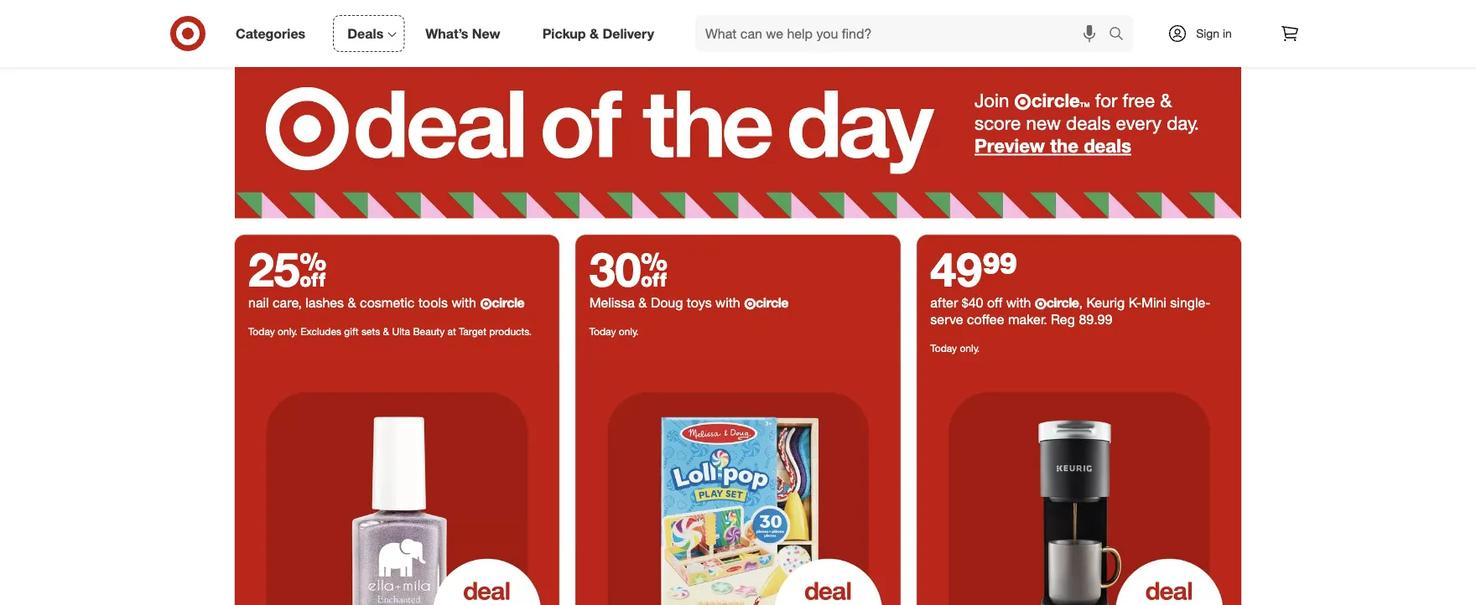 Task type: describe. For each thing, give the bounding box(es) containing it.
today only. excludes gift sets & ulta beauty at target products.
[[248, 325, 532, 338]]

sign in link
[[1154, 15, 1259, 52]]

99
[[983, 240, 1018, 297]]

today only. for melissa
[[590, 325, 639, 338]]

mini
[[1142, 295, 1167, 311]]

2 horizontal spatial only.
[[960, 342, 980, 354]]

for free & score new deals every day. preview the deals
[[975, 89, 1200, 157]]

89.99
[[1079, 312, 1113, 328]]

circle for melissa & doug toys with
[[756, 295, 789, 311]]

care,
[[273, 295, 302, 311]]

toys
[[687, 295, 712, 311]]

score
[[975, 112, 1021, 135]]

reg
[[1051, 312, 1076, 328]]

coffee
[[968, 312, 1005, 328]]

preview
[[975, 134, 1046, 157]]

excludes
[[301, 325, 342, 338]]

sign in button
[[702, 7, 775, 44]]

in inside 'link'
[[1223, 26, 1233, 41]]

day.
[[1167, 112, 1200, 135]]

free
[[1123, 89, 1156, 112]]

& left the "doug"
[[639, 295, 647, 311]]

single-
[[1171, 295, 1211, 311]]

lashes
[[306, 295, 344, 311]]

today for 30
[[590, 325, 616, 338]]

$40
[[962, 295, 984, 311]]

2 horizontal spatial today
[[931, 342, 958, 354]]

target deal of the day image for 30
[[576, 361, 901, 606]]

& right pickup on the top left of the page
[[590, 25, 599, 42]]

categories
[[236, 25, 306, 42]]

pickup & delivery link
[[528, 15, 676, 52]]

join ◎ circle tm
[[975, 89, 1091, 112]]

pickup & delivery
[[543, 25, 655, 42]]

deals down tm
[[1066, 112, 1111, 135]]

1 with from the left
[[452, 295, 477, 311]]

beauty
[[413, 325, 445, 338]]

sign inside sign in button
[[719, 18, 744, 33]]

circle for nail care, lashes & cosmetic tools with
[[492, 295, 525, 311]]

49
[[931, 240, 983, 297]]

30
[[590, 240, 668, 297]]

in inside button
[[747, 18, 757, 33]]

2 with from the left
[[716, 295, 741, 311]]

maker.
[[1009, 312, 1048, 328]]

deal of the day image
[[917, 361, 1242, 606]]

new
[[472, 25, 501, 42]]

new
[[1027, 112, 1061, 135]]

3 with from the left
[[1007, 295, 1032, 311]]

cosmetic
[[360, 295, 415, 311]]



Task type: vqa. For each thing, say whether or not it's contained in the screenshot.
Today Only. associated with Melissa
yes



Task type: locate. For each thing, give the bounding box(es) containing it.
deals link
[[333, 15, 405, 52]]

25
[[248, 240, 327, 297]]

& right free
[[1161, 89, 1173, 112]]

target deal of the day image for 25
[[235, 361, 559, 606]]

1 horizontal spatial in
[[1223, 26, 1233, 41]]

& inside for free & score new deals every day. preview the deals
[[1161, 89, 1173, 112]]

k-
[[1129, 295, 1142, 311]]

only. for 25
[[278, 325, 298, 338]]

0 horizontal spatial sign in
[[719, 18, 757, 33]]

melissa & doug toys with
[[590, 295, 744, 311]]

0 horizontal spatial with
[[452, 295, 477, 311]]

sign inside sign in 'link'
[[1197, 26, 1220, 41]]

only.
[[278, 325, 298, 338], [619, 325, 639, 338], [960, 342, 980, 354]]

with
[[452, 295, 477, 311], [716, 295, 741, 311], [1007, 295, 1032, 311]]

join
[[975, 89, 1010, 112]]

0 horizontal spatial sign
[[719, 18, 744, 33]]

deals right the
[[1084, 134, 1132, 157]]

0 vertical spatial today only.
[[590, 325, 639, 338]]

target deal of the day image
[[235, 54, 1242, 219], [235, 361, 559, 606], [576, 361, 901, 606]]

,
[[1080, 295, 1083, 311]]

2 horizontal spatial with
[[1007, 295, 1032, 311]]

categories link
[[222, 15, 327, 52]]

target
[[459, 325, 487, 338]]

only. for 30
[[619, 325, 639, 338]]

melissa
[[590, 295, 635, 311]]

in
[[747, 18, 757, 33], [1223, 26, 1233, 41]]

&
[[590, 25, 599, 42], [1161, 89, 1173, 112], [348, 295, 356, 311], [639, 295, 647, 311], [383, 325, 390, 338]]

what's new link
[[411, 15, 522, 52]]

only. down care,
[[278, 325, 298, 338]]

today only. down serve
[[931, 342, 980, 354]]

what's
[[426, 25, 469, 42]]

at
[[448, 325, 456, 338]]

1 horizontal spatial sign
[[1197, 26, 1220, 41]]

with up target
[[452, 295, 477, 311]]

serve
[[931, 312, 964, 328]]

off
[[988, 295, 1003, 311]]

sign in inside 'link'
[[1197, 26, 1233, 41]]

the
[[1051, 134, 1079, 157]]

with right toys
[[716, 295, 741, 311]]

1 horizontal spatial sign in
[[1197, 26, 1233, 41]]

today only. down the melissa
[[590, 325, 639, 338]]

& left ulta
[[383, 325, 390, 338]]

every
[[1117, 112, 1162, 135]]

& right lashes
[[348, 295, 356, 311]]

1 horizontal spatial today
[[590, 325, 616, 338]]

tools
[[419, 295, 448, 311]]

sign in inside button
[[719, 18, 757, 33]]

What can we help you find? suggestions appear below search field
[[696, 15, 1114, 52]]

products.
[[489, 325, 532, 338]]

delivery
[[603, 25, 655, 42]]

1 vertical spatial today only.
[[931, 342, 980, 354]]

today down nail
[[248, 325, 275, 338]]

after
[[931, 295, 959, 311]]

gift
[[344, 325, 359, 338]]

ulta
[[392, 325, 410, 338]]

what's new
[[426, 25, 501, 42]]

doug
[[651, 295, 683, 311]]

search
[[1102, 27, 1142, 43]]

circle for after $40 off with
[[1047, 295, 1080, 311]]

49 99
[[931, 240, 1018, 297]]

today
[[248, 325, 275, 338], [590, 325, 616, 338], [931, 342, 958, 354]]

deals
[[1066, 112, 1111, 135], [1084, 134, 1132, 157]]

sign
[[719, 18, 744, 33], [1197, 26, 1220, 41]]

today down the melissa
[[590, 325, 616, 338]]

nail
[[248, 295, 269, 311]]

tm
[[1081, 101, 1091, 109]]

only. down coffee
[[960, 342, 980, 354]]

sign in
[[719, 18, 757, 33], [1197, 26, 1233, 41]]

1 horizontal spatial only.
[[619, 325, 639, 338]]

today only. for after
[[931, 342, 980, 354]]

1 horizontal spatial with
[[716, 295, 741, 311]]

keurig
[[1087, 295, 1125, 311]]

circle
[[1032, 89, 1081, 112], [492, 295, 525, 311], [756, 295, 789, 311], [1047, 295, 1080, 311]]

0 horizontal spatial today
[[248, 325, 275, 338]]

0 horizontal spatial in
[[747, 18, 757, 33]]

sets
[[362, 325, 380, 338]]

with up maker.
[[1007, 295, 1032, 311]]

◎
[[1015, 93, 1032, 111]]

pickup
[[543, 25, 586, 42]]

1 horizontal spatial today only.
[[931, 342, 980, 354]]

search button
[[1102, 15, 1142, 55]]

for
[[1096, 89, 1118, 112]]

nail care, lashes & cosmetic tools with
[[248, 295, 480, 311]]

0 horizontal spatial today only.
[[590, 325, 639, 338]]

0 horizontal spatial only.
[[278, 325, 298, 338]]

after $40 off with
[[931, 295, 1035, 311]]

, keurig k-mini single- serve coffee maker. reg 89.99
[[931, 295, 1211, 328]]

deals
[[348, 25, 384, 42]]

today down serve
[[931, 342, 958, 354]]

today for 25
[[248, 325, 275, 338]]

today only.
[[590, 325, 639, 338], [931, 342, 980, 354]]

only. down the melissa
[[619, 325, 639, 338]]



